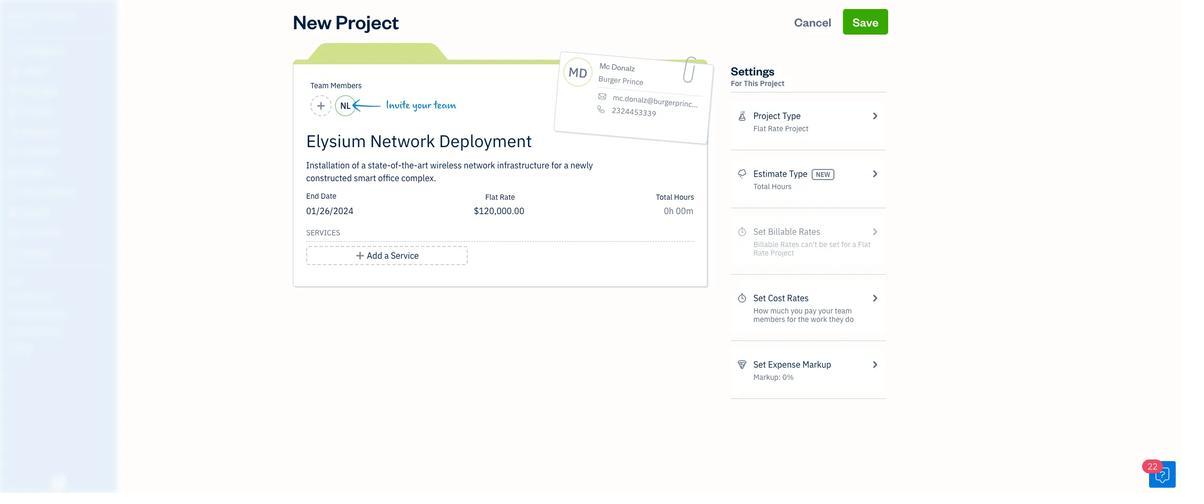 Task type: describe. For each thing, give the bounding box(es) containing it.
new
[[816, 171, 830, 179]]

mc donalz burger prince
[[598, 61, 644, 87]]

add
[[367, 250, 382, 261]]

burger
[[598, 74, 621, 85]]

the
[[798, 315, 809, 324]]

settings for this project
[[731, 63, 785, 88]]

service
[[391, 250, 419, 261]]

estimate image
[[7, 87, 20, 97]]

invite
[[386, 99, 410, 112]]

apps image
[[8, 275, 114, 284]]

envelope image
[[597, 92, 608, 101]]

team inside how much you pay your team members for the work they do
[[835, 306, 852, 316]]

noah's
[[9, 10, 35, 20]]

22 button
[[1142, 460, 1176, 488]]

owner
[[9, 21, 28, 29]]

markup
[[803, 359, 831, 370]]

noah's company owner
[[9, 10, 74, 29]]

chevronright image for estimate type
[[870, 167, 880, 180]]

expenses image
[[737, 358, 747, 371]]

2324453339
[[611, 105, 657, 119]]

resource center badge image
[[1149, 461, 1176, 488]]

rate for flat rate project
[[768, 124, 783, 133]]

estimate type
[[753, 169, 808, 179]]

project inside settings for this project
[[760, 79, 785, 88]]

for
[[787, 315, 796, 324]]

Project Description text field
[[306, 159, 599, 184]]

work
[[811, 315, 827, 324]]

settings image
[[8, 343, 114, 352]]

rates
[[787, 293, 809, 304]]

nl
[[340, 100, 351, 111]]

flat for flat rate project
[[753, 124, 766, 133]]

markup:
[[753, 373, 781, 382]]

client image
[[7, 66, 20, 77]]

dashboard image
[[7, 46, 20, 57]]

project type
[[753, 111, 801, 121]]

flat rate project
[[753, 124, 809, 133]]

cost
[[768, 293, 785, 304]]

freshbooks image
[[50, 476, 67, 489]]

how
[[753, 306, 769, 316]]

invoice image
[[7, 107, 20, 117]]

mc.donalz@burgerprincecorp.com
[[613, 93, 728, 112]]

markup: 0%
[[753, 373, 794, 382]]

phone image
[[596, 104, 607, 114]]

timer image
[[7, 188, 20, 198]]

services
[[306, 228, 340, 238]]

team members
[[310, 81, 362, 90]]

end
[[306, 191, 319, 201]]

they
[[829, 315, 844, 324]]

much
[[770, 306, 789, 316]]

company
[[37, 10, 74, 20]]

estimates image
[[737, 167, 747, 180]]

0 vertical spatial total hours
[[753, 182, 792, 191]]

mc
[[599, 61, 611, 72]]

1 horizontal spatial hours
[[772, 182, 792, 191]]

set cost rates
[[753, 293, 809, 304]]

new project
[[293, 9, 399, 34]]

a
[[384, 250, 389, 261]]

estimate
[[753, 169, 787, 179]]

bank connections image
[[8, 326, 114, 335]]



Task type: locate. For each thing, give the bounding box(es) containing it.
your right invite
[[412, 99, 431, 112]]

set expense markup
[[753, 359, 831, 370]]

total up hourly budget text field
[[656, 192, 672, 202]]

main element
[[0, 0, 144, 493]]

2 chevronright image from the top
[[870, 358, 880, 371]]

chevronright image
[[870, 292, 880, 305], [870, 358, 880, 371]]

Project Name text field
[[306, 130, 599, 152]]

1 vertical spatial chevronright image
[[870, 358, 880, 371]]

1 set from the top
[[753, 293, 766, 304]]

1 vertical spatial hours
[[674, 192, 694, 202]]

2 set from the top
[[753, 359, 766, 370]]

1 vertical spatial chevronright image
[[870, 167, 880, 180]]

rate for flat rate
[[500, 192, 515, 202]]

how much you pay your team members for the work they do
[[753, 306, 854, 324]]

0 vertical spatial type
[[782, 111, 801, 121]]

cancel button
[[785, 9, 841, 35]]

0 vertical spatial set
[[753, 293, 766, 304]]

set
[[753, 293, 766, 304], [753, 359, 766, 370]]

settings
[[731, 63, 775, 78]]

22
[[1148, 461, 1158, 472]]

hours up hourly budget text field
[[674, 192, 694, 202]]

0 vertical spatial chevronright image
[[870, 110, 880, 122]]

payment image
[[7, 127, 20, 138]]

money image
[[7, 208, 20, 218]]

type
[[782, 111, 801, 121], [789, 169, 808, 179]]

Amount (USD) text field
[[474, 206, 525, 216]]

1 chevronright image from the top
[[870, 292, 880, 305]]

project image
[[7, 167, 20, 178]]

this
[[744, 79, 758, 88]]

set for set expense markup
[[753, 359, 766, 370]]

total hours up hourly budget text field
[[656, 192, 694, 202]]

hours down estimate type
[[772, 182, 792, 191]]

your inside how much you pay your team members for the work they do
[[818, 306, 833, 316]]

project
[[336, 9, 399, 34], [760, 79, 785, 88], [753, 111, 780, 121], [785, 124, 809, 133]]

0 horizontal spatial flat
[[485, 192, 498, 202]]

0 horizontal spatial rate
[[500, 192, 515, 202]]

your
[[412, 99, 431, 112], [818, 306, 833, 316]]

total
[[753, 182, 770, 191], [656, 192, 672, 202]]

1 horizontal spatial flat
[[753, 124, 766, 133]]

invite your team
[[386, 99, 456, 112]]

expense
[[768, 359, 801, 370]]

your right pay
[[818, 306, 833, 316]]

1 vertical spatial flat
[[485, 192, 498, 202]]

add a service button
[[306, 246, 468, 265]]

items and services image
[[8, 309, 114, 318]]

1 vertical spatial type
[[789, 169, 808, 179]]

cancel
[[794, 14, 831, 29]]

2 chevronright image from the top
[[870, 167, 880, 180]]

Hourly Budget text field
[[664, 206, 694, 216]]

set for set cost rates
[[753, 293, 766, 304]]

total down estimate
[[753, 182, 770, 191]]

save
[[853, 14, 879, 29]]

1 horizontal spatial team
[[835, 306, 852, 316]]

set up "how"
[[753, 293, 766, 304]]

1 horizontal spatial total hours
[[753, 182, 792, 191]]

report image
[[7, 248, 20, 259]]

1 vertical spatial team
[[835, 306, 852, 316]]

projects image
[[737, 110, 747, 122]]

end date
[[306, 191, 336, 201]]

0 vertical spatial flat
[[753, 124, 766, 133]]

0 vertical spatial team
[[434, 99, 456, 112]]

0 vertical spatial total
[[753, 182, 770, 191]]

plus image
[[355, 249, 365, 262]]

0 horizontal spatial total hours
[[656, 192, 694, 202]]

save button
[[843, 9, 888, 35]]

rate up the 'amount (usd)' text field
[[500, 192, 515, 202]]

add a service
[[367, 250, 419, 261]]

flat up the 'amount (usd)' text field
[[485, 192, 498, 202]]

0%
[[783, 373, 794, 382]]

chart image
[[7, 228, 20, 239]]

1 chevronright image from the top
[[870, 110, 880, 122]]

prince
[[622, 76, 644, 87]]

0 vertical spatial your
[[412, 99, 431, 112]]

0 horizontal spatial total
[[656, 192, 672, 202]]

timetracking image
[[737, 292, 747, 305]]

type left new
[[789, 169, 808, 179]]

0 vertical spatial hours
[[772, 182, 792, 191]]

donalz
[[611, 62, 636, 74]]

0 vertical spatial chevronright image
[[870, 292, 880, 305]]

1 vertical spatial your
[[818, 306, 833, 316]]

hours
[[772, 182, 792, 191], [674, 192, 694, 202]]

do
[[845, 315, 854, 324]]

flat down project type
[[753, 124, 766, 133]]

1 vertical spatial total
[[656, 192, 672, 202]]

flat
[[753, 124, 766, 133], [485, 192, 498, 202]]

0 horizontal spatial your
[[412, 99, 431, 112]]

flat rate
[[485, 192, 515, 202]]

team
[[310, 81, 329, 90]]

chevronright image for markup
[[870, 358, 880, 371]]

team
[[434, 99, 456, 112], [835, 306, 852, 316]]

0 horizontal spatial hours
[[674, 192, 694, 202]]

type for estimate type
[[789, 169, 808, 179]]

chevronright image for project type
[[870, 110, 880, 122]]

total hours down estimate
[[753, 182, 792, 191]]

members
[[753, 315, 785, 324]]

chevronright image for rates
[[870, 292, 880, 305]]

set up 'markup:'
[[753, 359, 766, 370]]

you
[[791, 306, 803, 316]]

chevronright image
[[870, 110, 880, 122], [870, 167, 880, 180]]

1 vertical spatial total hours
[[656, 192, 694, 202]]

md
[[568, 63, 588, 82]]

pay
[[805, 306, 817, 316]]

1 horizontal spatial your
[[818, 306, 833, 316]]

1 vertical spatial set
[[753, 359, 766, 370]]

team members image
[[8, 292, 114, 301]]

rate down project type
[[768, 124, 783, 133]]

1 horizontal spatial rate
[[768, 124, 783, 133]]

for
[[731, 79, 742, 88]]

flat for flat rate
[[485, 192, 498, 202]]

expense image
[[7, 147, 20, 158]]

0 vertical spatial rate
[[768, 124, 783, 133]]

type for project type
[[782, 111, 801, 121]]

members
[[331, 81, 362, 90]]

new
[[293, 9, 332, 34]]

1 vertical spatial rate
[[500, 192, 515, 202]]

type up flat rate project at the right of the page
[[782, 111, 801, 121]]

rate
[[768, 124, 783, 133], [500, 192, 515, 202]]

team up project name text box
[[434, 99, 456, 112]]

date
[[321, 191, 336, 201]]

add team member image
[[316, 99, 326, 112]]

1 horizontal spatial total
[[753, 182, 770, 191]]

End date in  format text field
[[306, 206, 436, 216]]

team right "work"
[[835, 306, 852, 316]]

total hours
[[753, 182, 792, 191], [656, 192, 694, 202]]

0 horizontal spatial team
[[434, 99, 456, 112]]



Task type: vqa. For each thing, say whether or not it's contained in the screenshot.
"team"
yes



